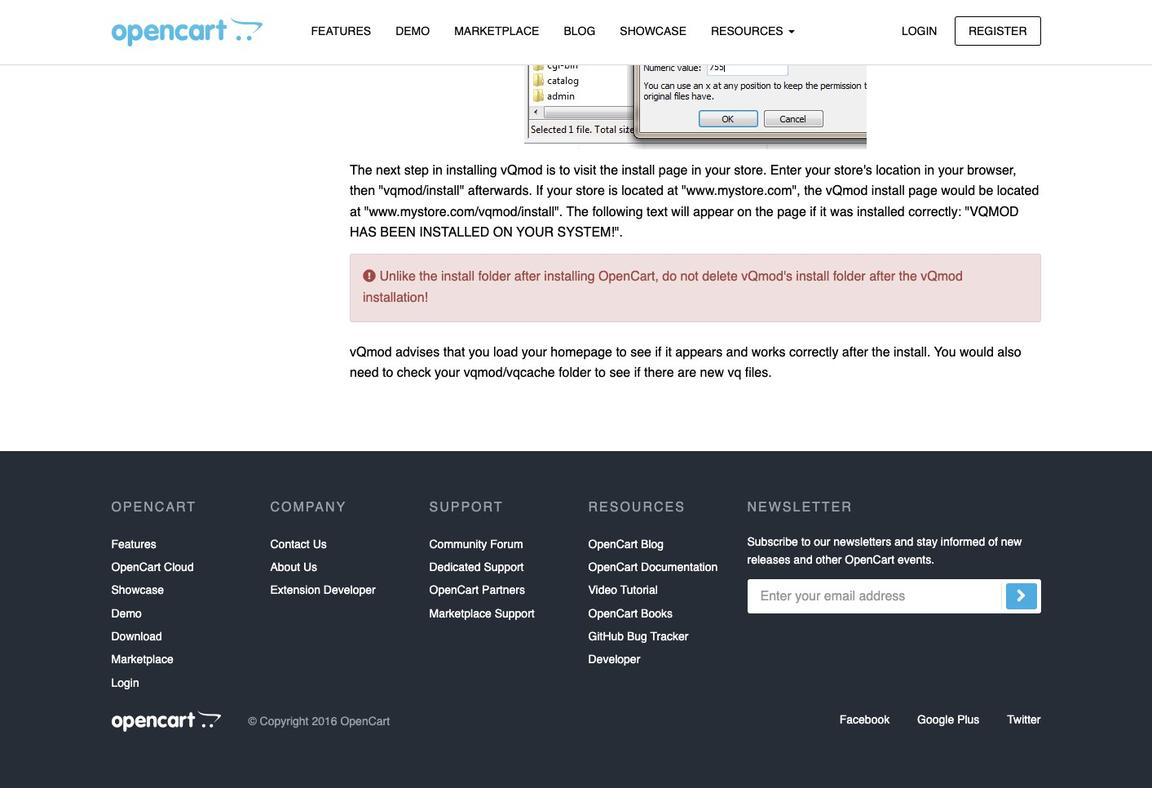 Task type: locate. For each thing, give the bounding box(es) containing it.
developer right extension
[[324, 584, 376, 597]]

0 vertical spatial see
[[631, 345, 652, 360]]

1 horizontal spatial features link
[[299, 17, 384, 46]]

0 horizontal spatial features link
[[111, 532, 156, 556]]

Enter your email address text field
[[748, 579, 1042, 613]]

0 vertical spatial blog
[[564, 24, 596, 38]]

opencart up github
[[589, 607, 638, 620]]

dedicated support
[[430, 560, 524, 574]]

after right correctly
[[843, 345, 869, 360]]

new right of
[[1002, 535, 1023, 548]]

1 vertical spatial demo
[[111, 607, 142, 620]]

1 vertical spatial at
[[350, 205, 361, 219]]

about us
[[270, 560, 317, 574]]

1 horizontal spatial resources
[[712, 24, 787, 38]]

folder down homepage
[[559, 366, 592, 380]]

2 vertical spatial marketplace
[[111, 653, 174, 666]]

0 horizontal spatial showcase
[[111, 584, 164, 597]]

login
[[902, 24, 938, 37], [111, 676, 139, 689]]

1 vertical spatial if
[[656, 345, 662, 360]]

is
[[547, 163, 556, 178], [609, 184, 618, 198]]

features for opencart cloud
[[111, 537, 156, 550]]

1 vertical spatial would
[[960, 345, 994, 360]]

developer down github
[[589, 653, 641, 666]]

install up text
[[622, 163, 656, 178]]

located up text
[[622, 184, 664, 198]]

1 vertical spatial resources
[[589, 500, 686, 515]]

that
[[444, 345, 465, 360]]

0 vertical spatial demo link
[[384, 17, 442, 46]]

folder inside the "vqmod advises that you load your homepage to see if it appears and works correctly after the install. you would also need to check your vqmod/vqcache folder to see if there are new vq files."
[[559, 366, 592, 380]]

"vqmod
[[966, 205, 1020, 219]]

us right about
[[304, 560, 317, 574]]

3 in from the left
[[925, 163, 935, 178]]

vqmod inside unlike the install folder after installing opencart, do not delete vqmod's install folder after the vqmod installation!
[[921, 270, 964, 284]]

opencart
[[111, 500, 197, 515], [589, 537, 638, 550], [846, 553, 895, 566], [111, 560, 161, 574], [589, 560, 638, 574], [430, 584, 479, 597], [589, 607, 638, 620], [341, 715, 390, 728]]

1 vertical spatial us
[[304, 560, 317, 574]]

1 horizontal spatial at
[[668, 184, 679, 198]]

0 vertical spatial at
[[668, 184, 679, 198]]

new left vq in the right of the page
[[701, 366, 725, 380]]

resources
[[712, 24, 787, 38], [589, 500, 686, 515]]

vqmod up need
[[350, 345, 392, 360]]

1 horizontal spatial in
[[692, 163, 702, 178]]

1 vertical spatial support
[[484, 560, 524, 574]]

features link for opencart cloud
[[111, 532, 156, 556]]

and up events. at bottom
[[895, 535, 914, 548]]

1 vertical spatial page
[[909, 184, 938, 198]]

video tutorial
[[589, 584, 658, 597]]

1 vertical spatial showcase
[[111, 584, 164, 597]]

in right "location"
[[925, 163, 935, 178]]

1 located from the left
[[622, 184, 664, 198]]

showcase for showcase link to the bottom
[[111, 584, 164, 597]]

2 located from the left
[[998, 184, 1040, 198]]

0 vertical spatial developer
[[324, 584, 376, 597]]

installing up afterwards.
[[447, 163, 497, 178]]

opencart image
[[111, 711, 221, 732]]

it left was
[[821, 205, 827, 219]]

features link
[[299, 17, 384, 46], [111, 532, 156, 556]]

2 horizontal spatial folder
[[834, 270, 866, 284]]

2 vertical spatial page
[[778, 205, 807, 219]]

is left the visit
[[547, 163, 556, 178]]

opencart down 'dedicated'
[[430, 584, 479, 597]]

blog inside opencart blog link
[[641, 537, 664, 550]]

new
[[701, 366, 725, 380], [1002, 535, 1023, 548]]

folder down on
[[478, 270, 511, 284]]

1 horizontal spatial new
[[1002, 535, 1023, 548]]

page up correctly:
[[909, 184, 938, 198]]

1 horizontal spatial login link
[[889, 16, 952, 46]]

opencart up opencart documentation
[[589, 537, 638, 550]]

2 in from the left
[[692, 163, 702, 178]]

also
[[998, 345, 1022, 360]]

1 horizontal spatial showcase
[[620, 24, 687, 38]]

are
[[678, 366, 697, 380]]

1 vertical spatial it
[[666, 345, 672, 360]]

1 horizontal spatial demo
[[396, 24, 430, 38]]

if left there
[[635, 366, 641, 380]]

support
[[430, 500, 504, 515], [484, 560, 524, 574], [495, 607, 535, 620]]

1 vertical spatial is
[[609, 184, 618, 198]]

opencart books link
[[589, 602, 673, 625]]

0 vertical spatial page
[[659, 163, 688, 178]]

vq
[[728, 366, 742, 380]]

your right load
[[522, 345, 547, 360]]

support down partners
[[495, 607, 535, 620]]

2 horizontal spatial page
[[909, 184, 938, 198]]

vqmod up was
[[826, 184, 869, 198]]

0 horizontal spatial marketplace link
[[111, 648, 174, 671]]

of
[[989, 535, 999, 548]]

showcase link
[[608, 17, 699, 46], [111, 579, 164, 602]]

1 horizontal spatial developer
[[589, 653, 641, 666]]

bug
[[627, 630, 648, 643]]

new inside the "vqmod advises that you load your homepage to see if it appears and works correctly after the install. you would also need to check your vqmod/vqcache folder to see if there are new vq files."
[[701, 366, 725, 380]]

0 vertical spatial features
[[311, 24, 371, 38]]

contact
[[270, 537, 310, 550]]

1 horizontal spatial and
[[794, 553, 813, 566]]

angle right image
[[1017, 586, 1027, 605]]

install up installed
[[872, 184, 906, 198]]

marketplace for marketplace link to the bottom
[[111, 653, 174, 666]]

install
[[622, 163, 656, 178], [872, 184, 906, 198], [441, 270, 475, 284], [797, 270, 830, 284]]

your right if
[[547, 184, 573, 198]]

2 horizontal spatial if
[[810, 205, 817, 219]]

installation!
[[363, 291, 428, 305]]

opencart up 'video tutorial' in the bottom right of the page
[[589, 560, 638, 574]]

0 horizontal spatial developer
[[324, 584, 376, 597]]

the up then
[[350, 163, 373, 178]]

0 vertical spatial resources
[[712, 24, 787, 38]]

set permission 0755 image
[[524, 0, 868, 150]]

your right enter
[[806, 163, 831, 178]]

if up there
[[656, 345, 662, 360]]

opencart left cloud at the bottom left of page
[[111, 560, 161, 574]]

video
[[589, 584, 618, 597]]

documentation
[[641, 560, 718, 574]]

showcase right blog link
[[620, 24, 687, 38]]

opencart up opencart cloud
[[111, 500, 197, 515]]

would right you
[[960, 345, 994, 360]]

folder down was
[[834, 270, 866, 284]]

2 vertical spatial support
[[495, 607, 535, 620]]

unlike
[[380, 270, 416, 284]]

opencart blog
[[589, 537, 664, 550]]

support up the community at the left
[[430, 500, 504, 515]]

opencart for opencart blog
[[589, 537, 638, 550]]

1 vertical spatial new
[[1002, 535, 1023, 548]]

login link
[[889, 16, 952, 46], [111, 671, 139, 695]]

opencart for opencart partners
[[430, 584, 479, 597]]

1 vertical spatial login
[[111, 676, 139, 689]]

login down download link
[[111, 676, 139, 689]]

1 horizontal spatial folder
[[559, 366, 592, 380]]

it
[[821, 205, 827, 219], [666, 345, 672, 360]]

page down enter
[[778, 205, 807, 219]]

google
[[918, 713, 955, 726]]

showcase down "opencart cloud" link
[[111, 584, 164, 597]]

login left register
[[902, 24, 938, 37]]

0 horizontal spatial demo
[[111, 607, 142, 620]]

0 vertical spatial it
[[821, 205, 827, 219]]

would inside the next step in installing vqmod is to visit the install page in your store. enter your store's location in your browser, then "vqmod/install" afterwards. if your store is located at "www.mystore.com", the vqmod install page would be located at "www.mystore.com/vqmod/install". the following text will appear on the page if it was installed correctly: "vqmod has been installed on your system!".
[[942, 184, 976, 198]]

features link for demo
[[299, 17, 384, 46]]

facebook
[[840, 713, 890, 726]]

installing inside the next step in installing vqmod is to visit the install page in your store. enter your store's location in your browser, then "vqmod/install" afterwards. if your store is located at "www.mystore.com", the vqmod install page would be located at "www.mystore.com/vqmod/install". the following text will appear on the page if it was installed correctly: "vqmod has been installed on your system!".
[[447, 163, 497, 178]]

install.
[[894, 345, 931, 360]]

0 horizontal spatial features
[[111, 537, 156, 550]]

1 horizontal spatial demo link
[[384, 17, 442, 46]]

0 vertical spatial showcase link
[[608, 17, 699, 46]]

load
[[494, 345, 518, 360]]

0 horizontal spatial new
[[701, 366, 725, 380]]

0 horizontal spatial it
[[666, 345, 672, 360]]

homepage
[[551, 345, 613, 360]]

0 horizontal spatial showcase link
[[111, 579, 164, 602]]

page
[[659, 163, 688, 178], [909, 184, 938, 198], [778, 205, 807, 219]]

opencart - open source shopping cart solution image
[[111, 17, 262, 47]]

location
[[876, 163, 921, 178]]

1 horizontal spatial after
[[843, 345, 869, 360]]

it up there
[[666, 345, 672, 360]]

1 horizontal spatial page
[[778, 205, 807, 219]]

0 horizontal spatial and
[[727, 345, 748, 360]]

1 horizontal spatial installing
[[545, 270, 595, 284]]

after down installed
[[870, 270, 896, 284]]

see
[[631, 345, 652, 360], [610, 366, 631, 380]]

partners
[[482, 584, 525, 597]]

in up appear
[[692, 163, 702, 178]]

0 vertical spatial marketplace link
[[442, 17, 552, 46]]

page up 'will' at the top of the page
[[659, 163, 688, 178]]

opencart,
[[599, 270, 659, 284]]

2 horizontal spatial and
[[895, 535, 914, 548]]

installing down system!".
[[545, 270, 595, 284]]

to right homepage
[[616, 345, 627, 360]]

demo
[[396, 24, 430, 38], [111, 607, 142, 620]]

in right step
[[433, 163, 443, 178]]

us right the contact
[[313, 537, 327, 550]]

marketplace link
[[442, 17, 552, 46], [111, 648, 174, 671]]

1 horizontal spatial features
[[311, 24, 371, 38]]

1 horizontal spatial located
[[998, 184, 1040, 198]]

opencart inside 'subscribe to our newsletters and stay informed of new releases and other opencart events.'
[[846, 553, 895, 566]]

0 horizontal spatial page
[[659, 163, 688, 178]]

0 vertical spatial support
[[430, 500, 504, 515]]

1 vertical spatial developer
[[589, 653, 641, 666]]

marketplace support
[[430, 607, 535, 620]]

store's
[[835, 163, 873, 178]]

located
[[622, 184, 664, 198], [998, 184, 1040, 198]]

after down your
[[515, 270, 541, 284]]

opencart for opencart cloud
[[111, 560, 161, 574]]

1 vertical spatial installing
[[545, 270, 595, 284]]

opencart for opencart
[[111, 500, 197, 515]]

vqmod down correctly:
[[921, 270, 964, 284]]

unlike the install folder after installing opencart, do not delete vqmod's install folder after the vqmod installation! alert
[[350, 254, 1042, 322]]

books
[[641, 607, 673, 620]]

see up there
[[631, 345, 652, 360]]

located right be
[[998, 184, 1040, 198]]

extension developer link
[[270, 579, 376, 602]]

0 horizontal spatial if
[[635, 366, 641, 380]]

opencart down the newsletters in the right bottom of the page
[[846, 553, 895, 566]]

login link left register link
[[889, 16, 952, 46]]

subscribe
[[748, 535, 799, 548]]

events.
[[898, 553, 935, 566]]

releases
[[748, 553, 791, 566]]

at up 'will' at the top of the page
[[668, 184, 679, 198]]

informed
[[942, 535, 986, 548]]

1 vertical spatial marketplace
[[430, 607, 492, 620]]

0 vertical spatial is
[[547, 163, 556, 178]]

twitter link
[[1008, 713, 1042, 726]]

1 vertical spatial the
[[567, 205, 589, 219]]

exclamation circle image
[[363, 270, 376, 283]]

to left our
[[802, 535, 811, 548]]

support up partners
[[484, 560, 524, 574]]

be
[[980, 184, 994, 198]]

need
[[350, 366, 379, 380]]

us
[[313, 537, 327, 550], [304, 560, 317, 574]]

1 vertical spatial demo link
[[111, 602, 142, 625]]

at down then
[[350, 205, 361, 219]]

1 vertical spatial features link
[[111, 532, 156, 556]]

and up vq in the right of the page
[[727, 345, 748, 360]]

1 vertical spatial login link
[[111, 671, 139, 695]]

to left the visit
[[560, 163, 571, 178]]

developer inside extension developer link
[[324, 584, 376, 597]]

0 horizontal spatial demo link
[[111, 602, 142, 625]]

if left was
[[810, 205, 817, 219]]

1 horizontal spatial the
[[567, 205, 589, 219]]

1 vertical spatial features
[[111, 537, 156, 550]]

newsletters
[[834, 535, 892, 548]]

system!".
[[558, 226, 623, 240]]

1 horizontal spatial login
[[902, 24, 938, 37]]

1 horizontal spatial blog
[[641, 537, 664, 550]]

0 horizontal spatial located
[[622, 184, 664, 198]]

marketplace for marketplace support
[[430, 607, 492, 620]]

then
[[350, 184, 375, 198]]

1 in from the left
[[433, 163, 443, 178]]

0 vertical spatial and
[[727, 345, 748, 360]]

1 horizontal spatial marketplace link
[[442, 17, 552, 46]]

us for contact us
[[313, 537, 327, 550]]

after
[[515, 270, 541, 284], [870, 270, 896, 284], [843, 345, 869, 360]]

and left other
[[794, 553, 813, 566]]

support for dedicated
[[484, 560, 524, 574]]

the inside the "vqmod advises that you load your homepage to see if it appears and works correctly after the install. you would also need to check your vqmod/vqcache folder to see if there are new vq files."
[[873, 345, 891, 360]]

installing inside unlike the install folder after installing opencart, do not delete vqmod's install folder after the vqmod installation!
[[545, 270, 595, 284]]

would left be
[[942, 184, 976, 198]]

tutorial
[[621, 584, 658, 597]]

your left browser,
[[939, 163, 964, 178]]

facebook link
[[840, 713, 890, 726]]

see left there
[[610, 366, 631, 380]]

step
[[404, 163, 429, 178]]

our
[[815, 535, 831, 548]]

0 vertical spatial features link
[[299, 17, 384, 46]]

0 vertical spatial new
[[701, 366, 725, 380]]

register
[[969, 24, 1028, 37]]

2 vertical spatial if
[[635, 366, 641, 380]]

login link down download link
[[111, 671, 139, 695]]

marketplace for rightmost marketplace link
[[455, 24, 540, 38]]

2 horizontal spatial in
[[925, 163, 935, 178]]

store.
[[735, 163, 767, 178]]

0 vertical spatial installing
[[447, 163, 497, 178]]

the up system!".
[[567, 205, 589, 219]]

0 vertical spatial the
[[350, 163, 373, 178]]

2 vertical spatial and
[[794, 553, 813, 566]]

tracker
[[651, 630, 689, 643]]

is up the following
[[609, 184, 618, 198]]

google plus link
[[918, 713, 980, 726]]

0 horizontal spatial the
[[350, 163, 373, 178]]

"www.mystore.com",
[[682, 184, 801, 198]]

visit
[[574, 163, 597, 178]]

to
[[560, 163, 571, 178], [616, 345, 627, 360], [383, 366, 394, 380], [595, 366, 606, 380], [802, 535, 811, 548]]

opencart for opencart books
[[589, 607, 638, 620]]

0 horizontal spatial in
[[433, 163, 443, 178]]



Task type: describe. For each thing, give the bounding box(es) containing it.
installed
[[420, 226, 490, 240]]

register link
[[955, 16, 1042, 46]]

© copyright 2016 opencart
[[248, 715, 390, 728]]

resources link
[[699, 17, 807, 46]]

forum
[[491, 537, 524, 550]]

afterwards.
[[468, 184, 533, 198]]

marketplace support link
[[430, 602, 535, 625]]

your up "www.mystore.com",
[[706, 163, 731, 178]]

opencart partners link
[[430, 579, 525, 602]]

opencart cloud
[[111, 560, 194, 574]]

it inside the "vqmod advises that you load your homepage to see if it appears and works correctly after the install. you would also need to check your vqmod/vqcache folder to see if there are new vq files."
[[666, 345, 672, 360]]

github bug tracker link
[[589, 625, 689, 648]]

stay
[[917, 535, 938, 548]]

"vqmod/install"
[[379, 184, 465, 198]]

to right need
[[383, 366, 394, 380]]

extension developer
[[270, 584, 376, 597]]

company
[[270, 500, 347, 515]]

blog link
[[552, 17, 608, 46]]

dedicated
[[430, 560, 481, 574]]

store
[[576, 184, 605, 198]]

2016
[[312, 715, 337, 728]]

install down installed
[[441, 270, 475, 284]]

unlike the install folder after installing opencart, do not delete vqmod's install folder after the vqmod installation!
[[363, 270, 964, 305]]

opencart documentation link
[[589, 556, 718, 579]]

next
[[376, 163, 401, 178]]

about
[[270, 560, 300, 574]]

after inside the "vqmod advises that you load your homepage to see if it appears and works correctly after the install. you would also need to check your vqmod/vqcache folder to see if there are new vq files."
[[843, 345, 869, 360]]

google plus
[[918, 713, 980, 726]]

was
[[831, 205, 854, 219]]

appears
[[676, 345, 723, 360]]

your
[[517, 226, 554, 240]]

1 vertical spatial marketplace link
[[111, 648, 174, 671]]

community
[[430, 537, 487, 550]]

1 horizontal spatial showcase link
[[608, 17, 699, 46]]

1 vertical spatial see
[[610, 366, 631, 380]]

will
[[672, 205, 690, 219]]

vqmod's
[[742, 270, 793, 284]]

blog inside blog link
[[564, 24, 596, 38]]

download link
[[111, 625, 162, 648]]

install right vqmod's
[[797, 270, 830, 284]]

0 horizontal spatial is
[[547, 163, 556, 178]]

contact us
[[270, 537, 327, 550]]

correctly
[[790, 345, 839, 360]]

cloud
[[164, 560, 194, 574]]

text
[[647, 205, 668, 219]]

support for marketplace
[[495, 607, 535, 620]]

github bug tracker
[[589, 630, 689, 643]]

check
[[397, 366, 431, 380]]

browser,
[[968, 163, 1017, 178]]

opencart partners
[[430, 584, 525, 597]]

to inside the next step in installing vqmod is to visit the install page in your store. enter your store's location in your browser, then "vqmod/install" afterwards. if your store is located at "www.mystore.com", the vqmod install page would be located at "www.mystore.com/vqmod/install". the following text will appear on the page if it was installed correctly: "vqmod has been installed on your system!".
[[560, 163, 571, 178]]

not
[[681, 270, 699, 284]]

1 vertical spatial and
[[895, 535, 914, 548]]

opencart documentation
[[589, 560, 718, 574]]

0 horizontal spatial login
[[111, 676, 139, 689]]

newsletter
[[748, 500, 853, 515]]

opencart blog link
[[589, 532, 664, 556]]

0 vertical spatial login
[[902, 24, 938, 37]]

community forum
[[430, 537, 524, 550]]

1 vertical spatial showcase link
[[111, 579, 164, 602]]

on
[[738, 205, 752, 219]]

1 horizontal spatial is
[[609, 184, 618, 198]]

opencart for opencart documentation
[[589, 560, 638, 574]]

0 horizontal spatial resources
[[589, 500, 686, 515]]

2 horizontal spatial after
[[870, 270, 896, 284]]

works
[[752, 345, 786, 360]]

features for demo
[[311, 24, 371, 38]]

new inside 'subscribe to our newsletters and stay informed of new releases and other opencart events.'
[[1002, 535, 1023, 548]]

enter
[[771, 163, 802, 178]]

download
[[111, 630, 162, 643]]

installed
[[858, 205, 906, 219]]

if
[[536, 184, 544, 198]]

vqmod/vqcache
[[464, 366, 555, 380]]

files.
[[746, 366, 772, 380]]

would inside the "vqmod advises that you load your homepage to see if it appears and works correctly after the install. you would also need to check your vqmod/vqcache folder to see if there are new vq files."
[[960, 345, 994, 360]]

0 vertical spatial demo
[[396, 24, 430, 38]]

us for about us
[[304, 560, 317, 574]]

copyright
[[260, 715, 309, 728]]

delete
[[703, 270, 738, 284]]

been
[[381, 226, 416, 240]]

github
[[589, 630, 624, 643]]

appear
[[694, 205, 734, 219]]

developer link
[[589, 648, 641, 671]]

0 horizontal spatial at
[[350, 205, 361, 219]]

your down that
[[435, 366, 460, 380]]

community forum link
[[430, 532, 524, 556]]

0 horizontal spatial folder
[[478, 270, 511, 284]]

subscribe to our newsletters and stay informed of new releases and other opencart events.
[[748, 535, 1023, 566]]

following
[[593, 205, 644, 219]]

vqmod inside the "vqmod advises that you load your homepage to see if it appears and works correctly after the install. you would also need to check your vqmod/vqcache folder to see if there are new vq files."
[[350, 345, 392, 360]]

you
[[935, 345, 957, 360]]

extension
[[270, 584, 321, 597]]

to inside 'subscribe to our newsletters and stay informed of new releases and other opencart events.'
[[802, 535, 811, 548]]

opencart books
[[589, 607, 673, 620]]

opencart right 2016 at the bottom left of page
[[341, 715, 390, 728]]

0 vertical spatial login link
[[889, 16, 952, 46]]

vqmod up if
[[501, 163, 543, 178]]

©
[[248, 715, 257, 728]]

you
[[469, 345, 490, 360]]

0 horizontal spatial after
[[515, 270, 541, 284]]

the next step in installing vqmod is to visit the install page in your store. enter your store's location in your browser, then "vqmod/install" afterwards. if your store is located at "www.mystore.com", the vqmod install page would be located at "www.mystore.com/vqmod/install". the following text will appear on the page if it was installed correctly: "vqmod has been installed on your system!".
[[350, 163, 1040, 240]]

showcase for the right showcase link
[[620, 24, 687, 38]]

it inside the next step in installing vqmod is to visit the install page in your store. enter your store's location in your browser, then "vqmod/install" afterwards. if your store is located at "www.mystore.com", the vqmod install page would be located at "www.mystore.com/vqmod/install". the following text will appear on the page if it was installed correctly: "vqmod has been installed on your system!".
[[821, 205, 827, 219]]

dedicated support link
[[430, 556, 524, 579]]

if inside the next step in installing vqmod is to visit the install page in your store. enter your store's location in your browser, then "vqmod/install" afterwards. if your store is located at "www.mystore.com", the vqmod install page would be located at "www.mystore.com/vqmod/install". the following text will appear on the page if it was installed correctly: "vqmod has been installed on your system!".
[[810, 205, 817, 219]]

to down homepage
[[595, 366, 606, 380]]

and inside the "vqmod advises that you load your homepage to see if it appears and works correctly after the install. you would also need to check your vqmod/vqcache folder to see if there are new vq files."
[[727, 345, 748, 360]]

there
[[645, 366, 674, 380]]

opencart cloud link
[[111, 556, 194, 579]]

advises
[[396, 345, 440, 360]]

"www.mystore.com/vqmod/install".
[[365, 205, 563, 219]]

on
[[493, 226, 513, 240]]

video tutorial link
[[589, 579, 658, 602]]

correctly:
[[909, 205, 962, 219]]



Task type: vqa. For each thing, say whether or not it's contained in the screenshot.
Showcase
yes



